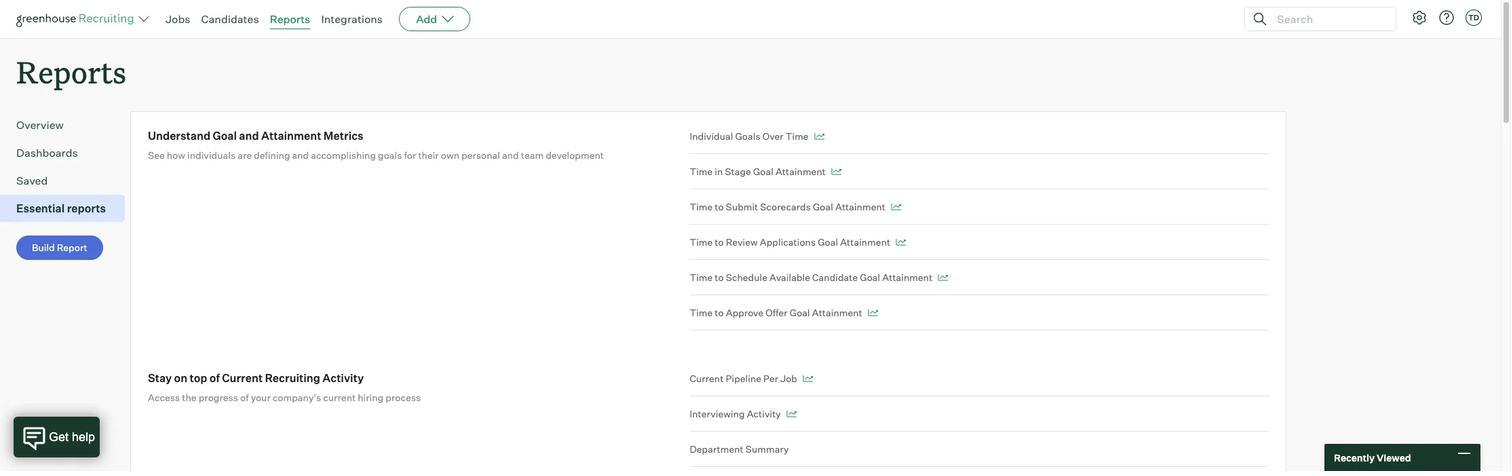 Task type: vqa. For each thing, say whether or not it's contained in the screenshot.
End
no



Task type: locate. For each thing, give the bounding box(es) containing it.
to left schedule
[[715, 272, 724, 283]]

of right top
[[210, 371, 220, 385]]

overview
[[16, 118, 64, 132]]

1 vertical spatial activity
[[747, 408, 781, 420]]

time for time to schedule available candidate goal attainment
[[690, 272, 713, 283]]

jobs link
[[166, 12, 190, 26]]

activity up 'current'
[[323, 371, 364, 385]]

to left "review"
[[715, 236, 724, 248]]

accomplishing
[[311, 149, 376, 161]]

goals
[[378, 149, 402, 161]]

how
[[167, 149, 185, 161]]

individual
[[690, 130, 733, 142]]

goal inside understand goal and attainment metrics see how individuals are defining and accomplishing goals for their own personal and team development
[[213, 129, 237, 143]]

td button
[[1463, 7, 1485, 29]]

reports
[[67, 202, 106, 215]]

top
[[190, 371, 207, 385]]

defining
[[254, 149, 290, 161]]

td button
[[1466, 10, 1482, 26]]

time to review applications goal attainment
[[690, 236, 891, 248]]

to for approve
[[715, 307, 724, 318]]

and
[[239, 129, 259, 143], [292, 149, 309, 161], [502, 149, 519, 161]]

and left team
[[502, 149, 519, 161]]

time left submit
[[690, 201, 713, 213]]

essential reports link
[[16, 200, 119, 217]]

time left approve
[[690, 307, 713, 318]]

available
[[770, 272, 810, 283]]

see
[[148, 149, 165, 161]]

of
[[210, 371, 220, 385], [240, 392, 249, 403]]

icon chart image
[[814, 133, 824, 140], [831, 168, 842, 175], [891, 204, 901, 211], [896, 239, 906, 246], [938, 274, 948, 281], [868, 310, 878, 316], [803, 375, 813, 382], [787, 411, 797, 418]]

1 horizontal spatial activity
[[747, 408, 781, 420]]

time right over
[[786, 130, 809, 142]]

1 vertical spatial reports
[[16, 52, 126, 92]]

3 to from the top
[[715, 272, 724, 283]]

0 vertical spatial activity
[[323, 371, 364, 385]]

0 horizontal spatial activity
[[323, 371, 364, 385]]

time in stage goal attainment
[[690, 166, 826, 177]]

personal
[[462, 149, 500, 161]]

1 horizontal spatial current
[[690, 373, 724, 384]]

time to approve offer goal attainment
[[690, 307, 863, 318]]

applications
[[760, 236, 816, 248]]

0 horizontal spatial and
[[239, 129, 259, 143]]

interviewing
[[690, 408, 745, 420]]

stage
[[725, 166, 751, 177]]

report
[[57, 242, 87, 253]]

pipeline
[[726, 373, 762, 384]]

viewed
[[1377, 452, 1412, 463]]

to left submit
[[715, 201, 724, 213]]

current
[[222, 371, 263, 385], [690, 373, 724, 384]]

time
[[786, 130, 809, 142], [690, 166, 713, 177], [690, 201, 713, 213], [690, 236, 713, 248], [690, 272, 713, 283], [690, 307, 713, 318]]

current up your
[[222, 371, 263, 385]]

metrics
[[324, 129, 364, 143]]

in
[[715, 166, 723, 177]]

of left your
[[240, 392, 249, 403]]

goals
[[735, 130, 761, 142]]

1 horizontal spatial reports
[[270, 12, 310, 26]]

and right defining
[[292, 149, 309, 161]]

individuals
[[187, 149, 236, 161]]

time left "review"
[[690, 236, 713, 248]]

4 to from the top
[[715, 307, 724, 318]]

time for time in stage goal attainment
[[690, 166, 713, 177]]

to left approve
[[715, 307, 724, 318]]

goal up individuals
[[213, 129, 237, 143]]

job
[[781, 373, 797, 384]]

saved link
[[16, 173, 119, 189]]

reports
[[270, 12, 310, 26], [16, 52, 126, 92]]

and up are
[[239, 129, 259, 143]]

1 to from the top
[[715, 201, 724, 213]]

current up interviewing
[[690, 373, 724, 384]]

candidates link
[[201, 12, 259, 26]]

goal right offer
[[790, 307, 810, 318]]

time to schedule available candidate goal attainment
[[690, 272, 933, 283]]

0 horizontal spatial current
[[222, 371, 263, 385]]

activity
[[323, 371, 364, 385], [747, 408, 781, 420]]

time left "in"
[[690, 166, 713, 177]]

reports down greenhouse recruiting image
[[16, 52, 126, 92]]

to
[[715, 201, 724, 213], [715, 236, 724, 248], [715, 272, 724, 283], [715, 307, 724, 318]]

current inside stay on top of current recruiting activity access the progress of your company's current hiring process
[[222, 371, 263, 385]]

offer
[[766, 307, 788, 318]]

reports right "candidates"
[[270, 12, 310, 26]]

time left schedule
[[690, 272, 713, 283]]

understand
[[148, 129, 211, 143]]

activity up the summary
[[747, 408, 781, 420]]

1 horizontal spatial and
[[292, 149, 309, 161]]

goal
[[213, 129, 237, 143], [753, 166, 774, 177], [813, 201, 833, 213], [818, 236, 838, 248], [860, 272, 881, 283], [790, 307, 810, 318]]

goal right scorecards
[[813, 201, 833, 213]]

integrations link
[[321, 12, 383, 26]]

time for time to submit scorecards goal attainment
[[690, 201, 713, 213]]

0 vertical spatial of
[[210, 371, 220, 385]]

2 to from the top
[[715, 236, 724, 248]]

access
[[148, 392, 180, 403]]

1 vertical spatial of
[[240, 392, 249, 403]]

attainment
[[261, 129, 321, 143], [776, 166, 826, 177], [836, 201, 886, 213], [840, 236, 891, 248], [883, 272, 933, 283], [812, 307, 863, 318]]

candidates
[[201, 12, 259, 26]]

icon chart image for individual goals over time
[[814, 133, 824, 140]]

interviewing activity
[[690, 408, 781, 420]]

current
[[323, 392, 356, 403]]

0 vertical spatial reports
[[270, 12, 310, 26]]

department summary link
[[690, 432, 1269, 467]]

candidate
[[812, 272, 858, 283]]

own
[[441, 149, 460, 161]]



Task type: describe. For each thing, give the bounding box(es) containing it.
schedule
[[726, 272, 768, 283]]

approve
[[726, 307, 764, 318]]

on
[[174, 371, 187, 385]]

reports link
[[270, 12, 310, 26]]

icon chart image for time to schedule available candidate goal attainment
[[938, 274, 948, 281]]

time to submit scorecards goal attainment
[[690, 201, 886, 213]]

the
[[182, 392, 197, 403]]

process
[[386, 392, 421, 403]]

0 horizontal spatial of
[[210, 371, 220, 385]]

their
[[418, 149, 439, 161]]

icon chart image for current pipeline per job
[[803, 375, 813, 382]]

recently viewed
[[1334, 452, 1412, 463]]

time for time to approve offer goal attainment
[[690, 307, 713, 318]]

activity inside stay on top of current recruiting activity access the progress of your company's current hiring process
[[323, 371, 364, 385]]

goal right candidate
[[860, 272, 881, 283]]

department
[[690, 443, 744, 455]]

understand goal and attainment metrics see how individuals are defining and accomplishing goals for their own personal and team development
[[148, 129, 604, 161]]

hiring
[[358, 392, 384, 403]]

for
[[404, 149, 416, 161]]

build report button
[[16, 236, 103, 260]]

essential
[[16, 202, 65, 215]]

integrations
[[321, 12, 383, 26]]

jobs
[[166, 12, 190, 26]]

build report
[[32, 242, 87, 253]]

icon chart image for time to approve offer goal attainment
[[868, 310, 878, 316]]

dashboards link
[[16, 145, 119, 161]]

2 horizontal spatial and
[[502, 149, 519, 161]]

add
[[416, 12, 437, 26]]

icon chart image for time to submit scorecards goal attainment
[[891, 204, 901, 211]]

essential reports
[[16, 202, 106, 215]]

company's
[[273, 392, 321, 403]]

review
[[726, 236, 758, 248]]

icon chart image for time to review applications goal attainment
[[896, 239, 906, 246]]

icon chart image for time in stage goal attainment
[[831, 168, 842, 175]]

to for submit
[[715, 201, 724, 213]]

saved
[[16, 174, 48, 187]]

progress
[[199, 392, 238, 403]]

team
[[521, 149, 544, 161]]

to for schedule
[[715, 272, 724, 283]]

time for time to review applications goal attainment
[[690, 236, 713, 248]]

goal right the stage
[[753, 166, 774, 177]]

stay on top of current recruiting activity access the progress of your company's current hiring process
[[148, 371, 421, 403]]

over
[[763, 130, 784, 142]]

submit
[[726, 201, 758, 213]]

1 horizontal spatial of
[[240, 392, 249, 403]]

configure image
[[1412, 10, 1428, 26]]

summary
[[746, 443, 789, 455]]

Search text field
[[1274, 9, 1384, 29]]

individual goals over time
[[690, 130, 809, 142]]

goal up candidate
[[818, 236, 838, 248]]

recently
[[1334, 452, 1375, 463]]

current pipeline per job
[[690, 373, 797, 384]]

recruiting
[[265, 371, 320, 385]]

icon chart image for interviewing activity
[[787, 411, 797, 418]]

scorecards
[[760, 201, 811, 213]]

department summary
[[690, 443, 789, 455]]

stay
[[148, 371, 172, 385]]

per
[[764, 373, 779, 384]]

td
[[1469, 13, 1480, 22]]

are
[[238, 149, 252, 161]]

your
[[251, 392, 271, 403]]

greenhouse recruiting image
[[16, 11, 138, 27]]

0 horizontal spatial reports
[[16, 52, 126, 92]]

dashboards
[[16, 146, 78, 160]]

build
[[32, 242, 55, 253]]

attainment inside understand goal and attainment metrics see how individuals are defining and accomplishing goals for their own personal and team development
[[261, 129, 321, 143]]

to for review
[[715, 236, 724, 248]]

add button
[[399, 7, 471, 31]]

development
[[546, 149, 604, 161]]

overview link
[[16, 117, 119, 133]]



